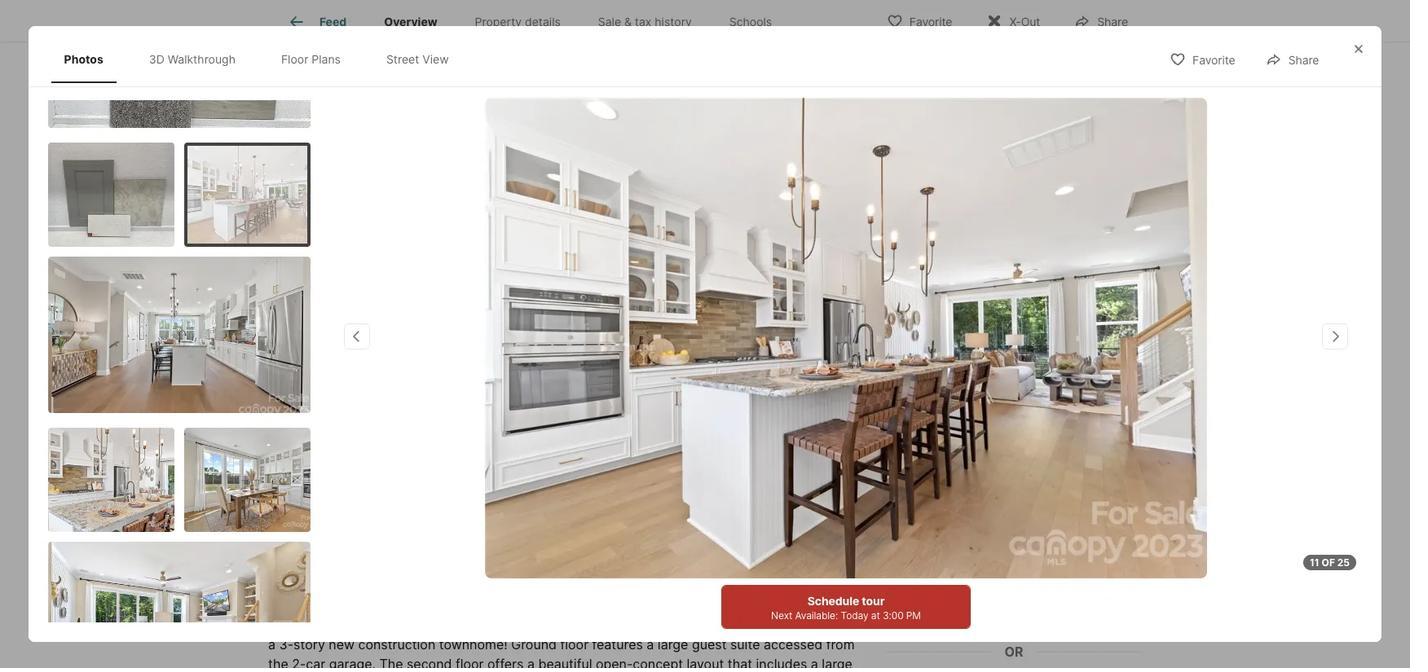 Task type: vqa. For each thing, say whether or not it's contained in the screenshot.
the left Street
yes



Task type: describe. For each thing, give the bounding box(es) containing it.
walkthrough inside button
[[336, 338, 407, 351]]

car
[[306, 656, 326, 669]]

schedule for schedule tour next available: today at 3:00 pm
[[808, 594, 860, 608]]

new
[[329, 636, 355, 653]]

tab list for share
[[48, 36, 478, 83]]

baths
[[561, 488, 596, 505]]

nov for 2
[[1085, 475, 1106, 487]]

3.5
[[561, 463, 590, 486]]

nov for 1
[[1004, 475, 1025, 487]]

added.
[[543, 617, 591, 633]]

floor plans button
[[428, 329, 539, 361]]

floor plans inside floor plans tab
[[281, 52, 341, 66]]

31
[[920, 444, 948, 473]]

street view button
[[546, 329, 660, 361]]

anytime
[[960, 616, 997, 628]]

0 horizontal spatial oaks
[[368, 426, 401, 442]]

sale
[[598, 15, 621, 29]]

24 photos
[[1060, 338, 1115, 351]]

details
[[525, 15, 561, 29]]

tour in person
[[921, 528, 990, 541]]

street inside button
[[582, 338, 616, 351]]

sale & tax history
[[598, 15, 692, 29]]

3d inside tab
[[149, 52, 165, 66]]

24 photos button
[[1023, 329, 1129, 361]]

that
[[728, 656, 753, 669]]

for sale -
[[283, 395, 349, 409]]

1,952 sq ft
[[638, 463, 688, 505]]

ground
[[511, 636, 557, 653]]

wednesday
[[984, 430, 1045, 443]]

schedule tour next available: today at 3:00 pm
[[771, 594, 921, 622]]

schools tab
[[711, 2, 791, 42]]

overview
[[384, 15, 438, 29]]

1 vertical spatial this
[[329, 566, 364, 588]]

tax
[[635, 15, 652, 29]]

ii
[[707, 617, 714, 633]]

list box containing tour in person
[[887, 514, 1142, 556]]

3d walkthrough for 3d walkthrough button
[[318, 338, 407, 351]]

offers
[[488, 656, 524, 669]]

concept
[[633, 656, 683, 669]]

in
[[945, 528, 954, 541]]

photos
[[486, 617, 540, 633]]

$3,815
[[292, 490, 328, 504]]

at inside mls # 4064036 representative photos added. the breckenridge ii plan at hudson oaks is a 3-story new construction townhome! ground floor features a large guest suite accessed from the 2-car garage. the second floor offers a beautiful open-concept layout that includes a lar
[[748, 617, 760, 633]]

favorite for x-out
[[910, 14, 953, 28]]

tab list for x-out
[[268, 0, 804, 42]]

representative
[[372, 617, 482, 633]]

construction
[[358, 636, 436, 653]]

guest
[[692, 636, 727, 653]]

1 horizontal spatial home
[[999, 394, 1050, 417]]

1
[[1009, 444, 1020, 473]]

1,952
[[638, 463, 688, 486]]

photos
[[64, 52, 103, 66]]

features
[[592, 636, 643, 653]]

ln
[[404, 426, 419, 442]]

floor plans inside button
[[464, 338, 525, 351]]

a left 3- at the left of the page
[[268, 636, 276, 653]]

go tour this home
[[887, 394, 1050, 417]]

new construction link
[[268, 40, 881, 378]]

breckenridge
[[622, 617, 704, 633]]

floor inside tab
[[281, 52, 308, 66]]

6024
[[268, 426, 303, 442]]

#
[[299, 617, 307, 633]]

next image
[[1123, 446, 1149, 472]]

floor plans tab
[[268, 39, 354, 79]]

0 horizontal spatial share button
[[1061, 4, 1142, 37]]

&
[[625, 15, 632, 29]]

open-
[[596, 656, 633, 669]]

next
[[771, 610, 793, 622]]

available:
[[795, 610, 838, 622]]

schools
[[730, 15, 772, 29]]

28205
[[514, 426, 554, 442]]

includes
[[756, 656, 807, 669]]

history
[[655, 15, 692, 29]]

dialog containing photos
[[28, 0, 1382, 669]]

tour for tour in person
[[921, 528, 943, 541]]

x-
[[1010, 14, 1021, 28]]

property details
[[475, 15, 561, 29]]

is
[[850, 617, 860, 633]]

plan
[[718, 617, 744, 633]]

3d inside button
[[318, 338, 334, 351]]

3d walkthrough tab
[[136, 39, 249, 79]]

1 horizontal spatial floor
[[561, 636, 589, 653]]

2
[[1088, 444, 1103, 473]]

tuesday 31 oct
[[912, 430, 956, 487]]

street inside tab
[[386, 52, 419, 66]]

1 vertical spatial floor
[[456, 656, 484, 669]]

2-
[[292, 656, 306, 669]]

beds
[[490, 488, 521, 505]]

garage.
[[329, 656, 376, 669]]

3:00
[[883, 610, 904, 622]]

story
[[294, 636, 325, 653]]

at inside schedule tour next available: today at 3:00 pm
[[871, 610, 880, 622]]

suite
[[731, 636, 760, 653]]

street view tab
[[373, 39, 462, 79]]

-
[[340, 395, 346, 409]]

3-
[[279, 636, 294, 653]]

view inside button
[[619, 338, 647, 351]]

map entry image
[[753, 394, 862, 502]]



Task type: locate. For each thing, give the bounding box(es) containing it.
x-out button
[[973, 4, 1054, 37]]

1 horizontal spatial at
[[871, 610, 880, 622]]

thursday 2 nov
[[1069, 430, 1122, 487]]

tour via video chat option
[[1006, 514, 1142, 556]]

cancel
[[927, 616, 957, 628]]

image image
[[48, 0, 310, 128], [48, 142, 174, 247], [187, 146, 307, 243], [48, 256, 310, 413], [48, 428, 174, 532], [184, 428, 310, 532], [48, 542, 310, 669]]

0 horizontal spatial walkthrough
[[168, 52, 236, 66]]

sale & tax history tab
[[580, 2, 711, 42]]

3d walkthrough inside button
[[318, 338, 407, 351]]

1 horizontal spatial floor
[[464, 338, 493, 351]]

at
[[871, 610, 880, 622], [748, 617, 760, 633]]

out
[[1021, 14, 1041, 28]]

at left 3:00
[[871, 610, 880, 622]]

1 vertical spatial street
[[582, 338, 616, 351]]

2 tour from the left
[[1039, 528, 1060, 541]]

towering
[[306, 426, 365, 442]]

a
[[268, 636, 276, 653], [647, 636, 654, 653], [527, 656, 535, 669], [811, 656, 819, 669]]

schedule tour button
[[887, 569, 1142, 608]]

floor down townhome!
[[456, 656, 484, 669]]

est.
[[268, 490, 288, 504]]

plans
[[312, 52, 341, 66], [495, 338, 525, 351]]

x-out
[[1010, 14, 1041, 28]]

0 vertical spatial street view
[[386, 52, 449, 66]]

this
[[960, 394, 994, 417], [329, 566, 364, 588]]

free,
[[903, 616, 924, 628]]

nov down 2
[[1085, 475, 1106, 487]]

1 vertical spatial share
[[1289, 53, 1320, 67]]

dialog
[[28, 0, 1382, 669]]

4
[[490, 463, 503, 486]]

schedule inside 'button'
[[971, 581, 1030, 597]]

3d up sale
[[318, 338, 334, 351]]

1 vertical spatial 3d walkthrough
[[318, 338, 407, 351]]

thursday
[[1069, 430, 1122, 443]]

1 vertical spatial street view
[[582, 338, 647, 351]]

tour in person option
[[887, 514, 1006, 556]]

of
[[1322, 557, 1335, 569]]

0 vertical spatial favorite
[[910, 14, 953, 28]]

1 vertical spatial oaks
[[815, 617, 846, 633]]

0 horizontal spatial tour
[[862, 594, 885, 608]]

1 horizontal spatial walkthrough
[[336, 338, 407, 351]]

6024 towering oaks ln, charlotte, nc 28205 image
[[268, 40, 881, 374], [887, 40, 1142, 204], [887, 210, 1142, 374]]

baths link
[[561, 488, 596, 505]]

0 horizontal spatial street
[[386, 52, 419, 66]]

tour up tuesday
[[917, 394, 955, 417]]

tuesday
[[912, 430, 956, 443]]

tour for schedule tour next available: today at 3:00 pm
[[862, 594, 885, 608]]

1 tour from the left
[[921, 528, 943, 541]]

1 horizontal spatial oaks
[[815, 617, 846, 633]]

0 horizontal spatial view
[[423, 52, 449, 66]]

plans inside tab
[[312, 52, 341, 66]]

0 horizontal spatial 3d
[[149, 52, 165, 66]]

2 nov from the left
[[1085, 475, 1106, 487]]

the down construction
[[380, 656, 403, 669]]

1 horizontal spatial this
[[960, 394, 994, 417]]

1 vertical spatial share button
[[1252, 43, 1333, 76]]

11 of 25
[[1310, 557, 1350, 569]]

floor plans
[[281, 52, 341, 66], [464, 338, 525, 351]]

chat
[[1107, 528, 1127, 541]]

1 vertical spatial floor
[[464, 338, 493, 351]]

3d right the photos
[[149, 52, 165, 66]]

photos
[[1077, 338, 1115, 351]]

tour left via
[[1039, 528, 1060, 541]]

1 horizontal spatial share button
[[1252, 43, 1333, 76]]

this up 4064036
[[329, 566, 364, 588]]

tour via video chat
[[1039, 528, 1127, 541]]

0 vertical spatial share button
[[1061, 4, 1142, 37]]

feed
[[320, 15, 347, 29]]

schedule for schedule tour
[[971, 581, 1030, 597]]

1 horizontal spatial tour
[[1039, 528, 1060, 541]]

1 horizontal spatial floor plans
[[464, 338, 525, 351]]

3d walkthrough button
[[281, 329, 421, 361]]

ft
[[658, 488, 671, 505]]

1 horizontal spatial 3d walkthrough
[[318, 338, 407, 351]]

0 horizontal spatial the
[[380, 656, 403, 669]]

0 vertical spatial view
[[423, 52, 449, 66]]

tab list
[[268, 0, 804, 42], [48, 36, 478, 83]]

nov inside thursday 2 nov
[[1085, 475, 1106, 487]]

oct
[[924, 475, 944, 487]]

1 vertical spatial view
[[619, 338, 647, 351]]

1 vertical spatial 3d
[[318, 338, 334, 351]]

3d walkthrough for 'tab list' containing photos
[[149, 52, 236, 66]]

1 horizontal spatial tour
[[917, 394, 955, 417]]

3.5 baths
[[561, 463, 596, 505]]

today
[[841, 610, 869, 622]]

1 horizontal spatial nov
[[1085, 475, 1106, 487]]

mls # 4064036 representative photos added. the breckenridge ii plan at hudson oaks is a 3-story new construction townhome! ground floor features a large guest suite accessed from the 2-car garage. the second floor offers a beautiful open-concept layout that includes a lar
[[268, 617, 860, 669]]

0 vertical spatial 3d
[[149, 52, 165, 66]]

new construction
[[288, 58, 394, 70]]

0 vertical spatial this
[[960, 394, 994, 417]]

1 horizontal spatial street
[[582, 338, 616, 351]]

tour inside option
[[921, 528, 943, 541]]

None button
[[897, 421, 971, 497], [978, 421, 1052, 497], [1058, 421, 1133, 497], [897, 421, 971, 497], [978, 421, 1052, 497], [1058, 421, 1133, 497]]

0 horizontal spatial 3d walkthrough
[[149, 52, 236, 66]]

4 beds
[[490, 463, 521, 505]]

overview tab
[[365, 2, 456, 42]]

0 horizontal spatial favorite button
[[873, 4, 967, 37]]

3d walkthrough inside tab
[[149, 52, 236, 66]]

0 vertical spatial walkthrough
[[168, 52, 236, 66]]

tour left in
[[921, 528, 943, 541]]

1 horizontal spatial favorite
[[1193, 53, 1236, 67]]

0 vertical spatial share
[[1098, 14, 1128, 28]]

0 vertical spatial floor
[[561, 636, 589, 653]]

accessed
[[764, 636, 823, 653]]

0 vertical spatial 3d walkthrough
[[149, 52, 236, 66]]

tour up today
[[862, 594, 885, 608]]

list box
[[887, 514, 1142, 556]]

property details tab
[[456, 2, 580, 42]]

1 horizontal spatial view
[[619, 338, 647, 351]]

street
[[386, 52, 419, 66], [582, 338, 616, 351]]

tour inside schedule tour next available: today at 3:00 pm
[[862, 594, 885, 608]]

24
[[1060, 338, 1074, 351]]

0 vertical spatial floor
[[281, 52, 308, 66]]

tour
[[921, 528, 943, 541], [1039, 528, 1060, 541]]

tab list containing photos
[[48, 36, 478, 83]]

street view inside button
[[582, 338, 647, 351]]

0 horizontal spatial street view
[[386, 52, 449, 66]]

pm
[[907, 610, 921, 622]]

1 horizontal spatial 3d
[[318, 338, 334, 351]]

favorite button
[[873, 4, 967, 37], [1156, 43, 1250, 76]]

0 vertical spatial plans
[[312, 52, 341, 66]]

construction
[[313, 58, 394, 70]]

0 vertical spatial floor plans
[[281, 52, 341, 66]]

1 horizontal spatial schedule
[[971, 581, 1030, 597]]

4064036
[[311, 617, 369, 633]]

tour down tour via video chat "option"
[[1033, 581, 1059, 597]]

mls
[[268, 617, 296, 633]]

0 vertical spatial the
[[595, 617, 618, 633]]

0 horizontal spatial tour
[[921, 528, 943, 541]]

0 horizontal spatial floor
[[281, 52, 308, 66]]

1 vertical spatial favorite
[[1193, 53, 1236, 67]]

tour for go tour this home
[[917, 394, 955, 417]]

oaks left the ln
[[368, 426, 401, 442]]

video
[[1079, 528, 1104, 541]]

1 horizontal spatial plans
[[495, 338, 525, 351]]

townhome!
[[439, 636, 508, 653]]

share
[[1098, 14, 1128, 28], [1289, 53, 1320, 67]]

1 nov from the left
[[1004, 475, 1025, 487]]

person
[[956, 528, 990, 541]]

1 horizontal spatial share
[[1289, 53, 1320, 67]]

nov inside wednesday 1 nov
[[1004, 475, 1025, 487]]

0 horizontal spatial favorite
[[910, 14, 953, 28]]

the up 'features'
[[595, 617, 618, 633]]

1 vertical spatial walkthrough
[[336, 338, 407, 351]]

oaks
[[368, 426, 401, 442], [815, 617, 846, 633]]

0 vertical spatial favorite button
[[873, 4, 967, 37]]

wednesday 1 nov
[[984, 430, 1045, 487]]

1 vertical spatial the
[[380, 656, 403, 669]]

$554,352
[[268, 463, 359, 486]]

6024 towering oaks ln
[[268, 426, 419, 442]]

share button
[[1061, 4, 1142, 37], [1252, 43, 1333, 76]]

schedule tour
[[971, 581, 1059, 597]]

it's
[[887, 616, 901, 628]]

0 horizontal spatial at
[[748, 617, 760, 633]]

0 horizontal spatial floor plans
[[281, 52, 341, 66]]

sq
[[638, 488, 655, 505]]

floor up beautiful on the bottom of page
[[561, 636, 589, 653]]

, nc 28205
[[484, 426, 554, 442]]

tour inside "option"
[[1039, 528, 1060, 541]]

25
[[1338, 557, 1350, 569]]

this up wednesday
[[960, 394, 994, 417]]

1 horizontal spatial the
[[595, 617, 618, 633]]

large
[[658, 636, 689, 653]]

floor inside button
[[464, 338, 493, 351]]

favorite button for share
[[1156, 43, 1250, 76]]

schedule up available:
[[808, 594, 860, 608]]

walkthrough inside tab
[[168, 52, 236, 66]]

0 horizontal spatial share
[[1098, 14, 1128, 28]]

about
[[268, 566, 325, 588]]

property
[[475, 15, 522, 29]]

tour for schedule tour
[[1033, 581, 1059, 597]]

at up 'suite'
[[748, 617, 760, 633]]

schedule inside schedule tour next available: today at 3:00 pm
[[808, 594, 860, 608]]

layout
[[687, 656, 724, 669]]

a up concept
[[647, 636, 654, 653]]

go
[[887, 394, 913, 417]]

walkthrough
[[168, 52, 236, 66], [336, 338, 407, 351]]

tab list containing feed
[[268, 0, 804, 42]]

1 vertical spatial floor plans
[[464, 338, 525, 351]]

2 horizontal spatial tour
[[1033, 581, 1059, 597]]

via
[[1063, 528, 1076, 541]]

0 horizontal spatial plans
[[312, 52, 341, 66]]

schedule up anytime on the right bottom of the page
[[971, 581, 1030, 597]]

street view inside tab
[[386, 52, 449, 66]]

1 vertical spatial favorite button
[[1156, 43, 1250, 76]]

new
[[288, 58, 311, 70]]

tour inside 'button'
[[1033, 581, 1059, 597]]

oaks inside mls # 4064036 representative photos added. the breckenridge ii plan at hudson oaks is a 3-story new construction townhome! ground floor features a large guest suite accessed from the 2-car garage. the second floor offers a beautiful open-concept layout that includes a lar
[[815, 617, 846, 633]]

0 horizontal spatial home
[[368, 566, 420, 588]]

home up wednesday
[[999, 394, 1050, 417]]

nc
[[491, 426, 511, 442]]

0 horizontal spatial floor
[[456, 656, 484, 669]]

photos tab
[[51, 39, 116, 79]]

a down the accessed
[[811, 656, 819, 669]]

favorite
[[910, 14, 953, 28], [1193, 53, 1236, 67]]

nov down 1
[[1004, 475, 1025, 487]]

a down 'ground'
[[527, 656, 535, 669]]

0 vertical spatial street
[[386, 52, 419, 66]]

view inside tab
[[423, 52, 449, 66]]

plans inside button
[[495, 338, 525, 351]]

$554,352 est. $3,815
[[268, 463, 359, 504]]

tour for tour via video chat
[[1039, 528, 1060, 541]]

favorite for share
[[1193, 53, 1236, 67]]

0 horizontal spatial schedule
[[808, 594, 860, 608]]

favorite button for x-out
[[873, 4, 967, 37]]

for
[[283, 395, 306, 409]]

0 horizontal spatial nov
[[1004, 475, 1025, 487]]

home up representative
[[368, 566, 420, 588]]

beautiful
[[539, 656, 592, 669]]

second
[[407, 656, 452, 669]]

nov
[[1004, 475, 1025, 487], [1085, 475, 1106, 487]]

hudson
[[763, 617, 811, 633]]

6024 towering oaks ln image
[[485, 98, 1207, 579]]

0 vertical spatial oaks
[[368, 426, 401, 442]]

11
[[1310, 557, 1320, 569]]

oaks up from
[[815, 617, 846, 633]]

1 horizontal spatial favorite button
[[1156, 43, 1250, 76]]

1 vertical spatial home
[[368, 566, 420, 588]]

1 vertical spatial plans
[[495, 338, 525, 351]]

0 horizontal spatial this
[[329, 566, 364, 588]]

0 vertical spatial home
[[999, 394, 1050, 417]]

1 horizontal spatial street view
[[582, 338, 647, 351]]



